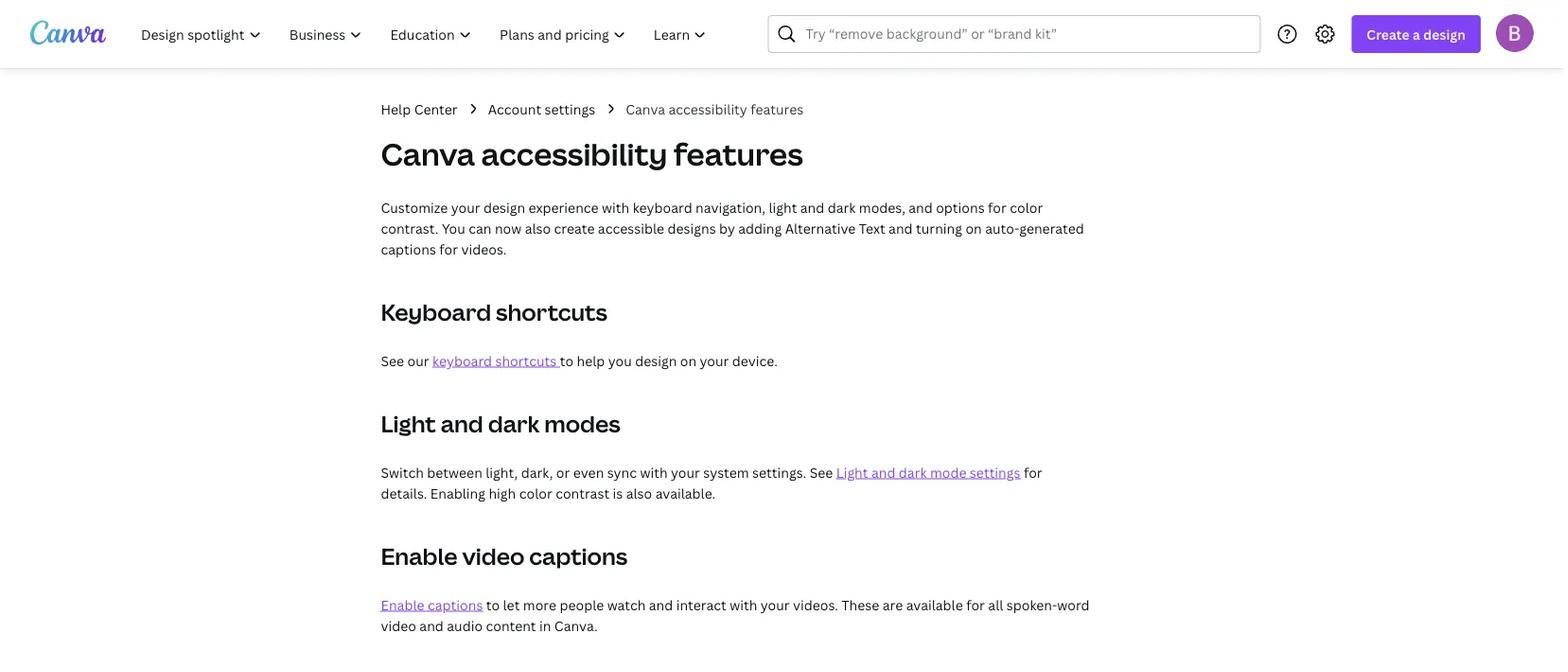 Task type: locate. For each thing, give the bounding box(es) containing it.
on down options
[[966, 219, 982, 237]]

canva accessibility features link
[[626, 98, 804, 119]]

also right is
[[626, 484, 652, 502]]

keyboard
[[633, 198, 692, 216], [432, 352, 492, 370]]

features
[[751, 100, 804, 118], [674, 133, 803, 175]]

videos. inside the customize your design experience with keyboard navigation, light and dark modes, and options for color contrast. you can now also create accessible designs by adding alternative text and turning on auto-generated captions for videos.
[[461, 240, 507, 258]]

0 horizontal spatial canva
[[381, 133, 475, 175]]

1 horizontal spatial on
[[966, 219, 982, 237]]

also right now at the left of page
[[525, 219, 551, 237]]

see left our
[[381, 352, 404, 370]]

1 horizontal spatial design
[[635, 352, 677, 370]]

video
[[462, 541, 525, 572], [381, 616, 416, 634]]

0 vertical spatial on
[[966, 219, 982, 237]]

design right you
[[635, 352, 677, 370]]

1 vertical spatial enable
[[381, 596, 424, 614]]

also inside for details. enabling high color contrast is also available.
[[626, 484, 652, 502]]

design right a
[[1423, 25, 1466, 43]]

help
[[577, 352, 605, 370]]

with right sync
[[640, 463, 668, 481]]

captions down the contrast.
[[381, 240, 436, 258]]

0 vertical spatial light
[[381, 408, 436, 439]]

0 horizontal spatial see
[[381, 352, 404, 370]]

2 vertical spatial with
[[730, 596, 757, 614]]

word
[[1057, 596, 1090, 614]]

1 vertical spatial on
[[680, 352, 697, 370]]

experience
[[529, 198, 599, 216]]

contrast
[[556, 484, 610, 502]]

video up let
[[462, 541, 525, 572]]

content
[[486, 616, 536, 634]]

switch
[[381, 463, 424, 481]]

1 horizontal spatial dark
[[828, 198, 856, 216]]

and
[[800, 198, 824, 216], [909, 198, 933, 216], [889, 219, 913, 237], [441, 408, 483, 439], [871, 463, 896, 481], [649, 596, 673, 614], [420, 616, 444, 634]]

mode
[[930, 463, 967, 481]]

1 vertical spatial shortcuts
[[495, 352, 557, 370]]

0 horizontal spatial design
[[484, 198, 525, 216]]

0 horizontal spatial dark
[[488, 408, 540, 439]]

enable for enable captions
[[381, 596, 424, 614]]

and up alternative
[[800, 198, 824, 216]]

and down the modes,
[[889, 219, 913, 237]]

dark inside the customize your design experience with keyboard navigation, light and dark modes, and options for color contrast. you can now also create accessible designs by adding alternative text and turning on auto-generated captions for videos.
[[828, 198, 856, 216]]

your up you
[[451, 198, 480, 216]]

contrast.
[[381, 219, 439, 237]]

options
[[936, 198, 985, 216]]

1 vertical spatial keyboard
[[432, 352, 492, 370]]

can
[[469, 219, 492, 237]]

1 vertical spatial canva
[[381, 133, 475, 175]]

0 vertical spatial videos.
[[461, 240, 507, 258]]

0 horizontal spatial videos.
[[461, 240, 507, 258]]

see
[[381, 352, 404, 370], [810, 463, 833, 481]]

0 vertical spatial with
[[602, 198, 629, 216]]

accessibility
[[669, 100, 747, 118], [481, 133, 667, 175]]

1 vertical spatial videos.
[[793, 596, 838, 614]]

0 vertical spatial settings
[[545, 100, 595, 118]]

light
[[381, 408, 436, 439], [836, 463, 868, 481]]

color down dark,
[[519, 484, 552, 502]]

to left help
[[560, 352, 573, 370]]

captions up audio
[[428, 596, 483, 614]]

0 vertical spatial enable
[[381, 541, 457, 572]]

0 vertical spatial also
[[525, 219, 551, 237]]

design up now at the left of page
[[484, 198, 525, 216]]

0 vertical spatial canva
[[626, 100, 665, 118]]

light and dark mode settings link
[[836, 463, 1021, 481]]

our
[[407, 352, 429, 370]]

0 vertical spatial design
[[1423, 25, 1466, 43]]

shortcuts down keyboard shortcuts
[[495, 352, 557, 370]]

1 horizontal spatial to
[[560, 352, 573, 370]]

on
[[966, 219, 982, 237], [680, 352, 697, 370]]

help center
[[381, 100, 458, 118]]

0 horizontal spatial color
[[519, 484, 552, 502]]

videos. down can
[[461, 240, 507, 258]]

design inside create a design dropdown button
[[1423, 25, 1466, 43]]

keyboard up the designs
[[633, 198, 692, 216]]

settings right mode
[[970, 463, 1021, 481]]

your
[[451, 198, 480, 216], [700, 352, 729, 370], [671, 463, 700, 481], [761, 596, 790, 614]]

0 horizontal spatial light
[[381, 408, 436, 439]]

your right interact
[[761, 596, 790, 614]]

1 vertical spatial accessibility
[[481, 133, 667, 175]]

2 horizontal spatial design
[[1423, 25, 1466, 43]]

your left the device.
[[700, 352, 729, 370]]

1 horizontal spatial canva
[[626, 100, 665, 118]]

by
[[719, 219, 735, 237]]

0 vertical spatial color
[[1010, 198, 1043, 216]]

videos.
[[461, 240, 507, 258], [793, 596, 838, 614]]

videos. left these on the bottom of the page
[[793, 596, 838, 614]]

to
[[560, 352, 573, 370], [486, 596, 500, 614]]

people
[[560, 596, 604, 614]]

1 enable from the top
[[381, 541, 457, 572]]

color
[[1010, 198, 1043, 216], [519, 484, 552, 502]]

1 horizontal spatial also
[[626, 484, 652, 502]]

0 vertical spatial keyboard
[[633, 198, 692, 216]]

design inside the customize your design experience with keyboard navigation, light and dark modes, and options for color contrast. you can now also create accessible designs by adding alternative text and turning on auto-generated captions for videos.
[[484, 198, 525, 216]]

0 horizontal spatial with
[[602, 198, 629, 216]]

1 horizontal spatial video
[[462, 541, 525, 572]]

0 vertical spatial dark
[[828, 198, 856, 216]]

details.
[[381, 484, 427, 502]]

color up auto-
[[1010, 198, 1043, 216]]

dark
[[828, 198, 856, 216], [488, 408, 540, 439], [899, 463, 927, 481]]

on inside the customize your design experience with keyboard navigation, light and dark modes, and options for color contrast. you can now also create accessible designs by adding alternative text and turning on auto-generated captions for videos.
[[966, 219, 982, 237]]

available.
[[655, 484, 716, 502]]

light,
[[486, 463, 518, 481]]

captions up people in the left bottom of the page
[[529, 541, 628, 572]]

with right interact
[[730, 596, 757, 614]]

captions inside the customize your design experience with keyboard navigation, light and dark modes, and options for color contrast. you can now also create accessible designs by adding alternative text and turning on auto-generated captions for videos.
[[381, 240, 436, 258]]

canva.
[[554, 616, 598, 634]]

in
[[539, 616, 551, 634]]

shortcuts
[[496, 297, 607, 327], [495, 352, 557, 370]]

also
[[525, 219, 551, 237], [626, 484, 652, 502]]

keyboard inside the customize your design experience with keyboard navigation, light and dark modes, and options for color contrast. you can now also create accessible designs by adding alternative text and turning on auto-generated captions for videos.
[[633, 198, 692, 216]]

for inside to let more people watch and interact with your videos. these are available for all spoken-word video and audio content in canva.
[[966, 596, 985, 614]]

0 vertical spatial canva accessibility features
[[626, 100, 804, 118]]

1 vertical spatial with
[[640, 463, 668, 481]]

1 horizontal spatial light
[[836, 463, 868, 481]]

for left all
[[966, 596, 985, 614]]

Try "remove background" or "brand kit" search field
[[806, 16, 1248, 52]]

1 vertical spatial video
[[381, 616, 416, 634]]

enable for enable video captions
[[381, 541, 457, 572]]

designs
[[668, 219, 716, 237]]

with for even
[[640, 463, 668, 481]]

and right watch
[[649, 596, 673, 614]]

see right 'settings.'
[[810, 463, 833, 481]]

for up auto-
[[988, 198, 1007, 216]]

1 vertical spatial design
[[484, 198, 525, 216]]

see our keyboard shortcuts to help you design on your device.
[[381, 352, 778, 370]]

for
[[988, 198, 1007, 216], [439, 240, 458, 258], [1024, 463, 1042, 481], [966, 596, 985, 614]]

keyboard shortcuts
[[381, 297, 607, 327]]

for right mode
[[1024, 463, 1042, 481]]

1 vertical spatial light
[[836, 463, 868, 481]]

customize
[[381, 198, 448, 216]]

video down enable captions
[[381, 616, 416, 634]]

0 horizontal spatial video
[[381, 616, 416, 634]]

1 horizontal spatial videos.
[[793, 596, 838, 614]]

let
[[503, 596, 520, 614]]

1 horizontal spatial color
[[1010, 198, 1043, 216]]

canva accessibility features
[[626, 100, 804, 118], [381, 133, 803, 175]]

2 enable from the top
[[381, 596, 424, 614]]

color inside for details. enabling high color contrast is also available.
[[519, 484, 552, 502]]

enable video captions
[[381, 541, 628, 572]]

keyboard right our
[[432, 352, 492, 370]]

turning
[[916, 219, 962, 237]]

0 vertical spatial captions
[[381, 240, 436, 258]]

light up switch
[[381, 408, 436, 439]]

customize your design experience with keyboard navigation, light and dark modes, and options for color contrast. you can now also create accessible designs by adding alternative text and turning on auto-generated captions for videos.
[[381, 198, 1084, 258]]

0 horizontal spatial accessibility
[[481, 133, 667, 175]]

available
[[906, 596, 963, 614]]

interact
[[676, 596, 727, 614]]

0 horizontal spatial settings
[[545, 100, 595, 118]]

settings
[[545, 100, 595, 118], [970, 463, 1021, 481]]

1 horizontal spatial accessibility
[[669, 100, 747, 118]]

canva
[[626, 100, 665, 118], [381, 133, 475, 175]]

with inside to let more people watch and interact with your videos. these are available for all spoken-word video and audio content in canva.
[[730, 596, 757, 614]]

on left the device.
[[680, 352, 697, 370]]

1 horizontal spatial with
[[640, 463, 668, 481]]

dark left mode
[[899, 463, 927, 481]]

2 horizontal spatial with
[[730, 596, 757, 614]]

bob builder image
[[1496, 14, 1534, 52]]

to left let
[[486, 596, 500, 614]]

design
[[1423, 25, 1466, 43], [484, 198, 525, 216], [635, 352, 677, 370]]

1 vertical spatial to
[[486, 596, 500, 614]]

0 vertical spatial features
[[751, 100, 804, 118]]

1 horizontal spatial see
[[810, 463, 833, 481]]

even
[[573, 463, 604, 481]]

1 horizontal spatial keyboard
[[633, 198, 692, 216]]

light
[[769, 198, 797, 216]]

dark up alternative
[[828, 198, 856, 216]]

captions
[[381, 240, 436, 258], [529, 541, 628, 572], [428, 596, 483, 614]]

switch between light, dark, or even sync with your system settings. see light and dark mode settings
[[381, 463, 1021, 481]]

to let more people watch and interact with your videos. these are available for all spoken-word video and audio content in canva.
[[381, 596, 1090, 634]]

and up turning
[[909, 198, 933, 216]]

dark up light, at the left bottom of the page
[[488, 408, 540, 439]]

1 vertical spatial color
[[519, 484, 552, 502]]

1 vertical spatial also
[[626, 484, 652, 502]]

settings right account
[[545, 100, 595, 118]]

shortcuts up see our keyboard shortcuts to help you design on your device.
[[496, 297, 607, 327]]

with
[[602, 198, 629, 216], [640, 463, 668, 481], [730, 596, 757, 614]]

0 horizontal spatial also
[[525, 219, 551, 237]]

audio
[[447, 616, 483, 634]]

0 horizontal spatial to
[[486, 596, 500, 614]]

2 horizontal spatial dark
[[899, 463, 927, 481]]

1 horizontal spatial settings
[[970, 463, 1021, 481]]

with up accessible
[[602, 198, 629, 216]]

0 vertical spatial shortcuts
[[496, 297, 607, 327]]

0 horizontal spatial on
[[680, 352, 697, 370]]

2 vertical spatial dark
[[899, 463, 927, 481]]

light right 'settings.'
[[836, 463, 868, 481]]

you
[[608, 352, 632, 370]]

1 vertical spatial see
[[810, 463, 833, 481]]



Task type: vqa. For each thing, say whether or not it's contained in the screenshot.
all
yes



Task type: describe. For each thing, give the bounding box(es) containing it.
0 horizontal spatial keyboard
[[432, 352, 492, 370]]

and left mode
[[871, 463, 896, 481]]

2 vertical spatial design
[[635, 352, 677, 370]]

center
[[414, 100, 458, 118]]

for down you
[[439, 240, 458, 258]]

1 vertical spatial dark
[[488, 408, 540, 439]]

design for a
[[1423, 25, 1466, 43]]

your inside to let more people watch and interact with your videos. these are available for all spoken-word video and audio content in canva.
[[761, 596, 790, 614]]

2 vertical spatial captions
[[428, 596, 483, 614]]

create a design button
[[1352, 15, 1481, 53]]

account
[[488, 100, 541, 118]]

1 vertical spatial canva accessibility features
[[381, 133, 803, 175]]

1 vertical spatial features
[[674, 133, 803, 175]]

1 vertical spatial captions
[[529, 541, 628, 572]]

1 vertical spatial settings
[[970, 463, 1021, 481]]

enable captions link
[[381, 596, 483, 614]]

system
[[703, 463, 749, 481]]

canva inside canva accessibility features link
[[626, 100, 665, 118]]

high
[[489, 484, 516, 502]]

auto-
[[985, 219, 1019, 237]]

generated
[[1019, 219, 1084, 237]]

or
[[556, 463, 570, 481]]

and down enable captions
[[420, 616, 444, 634]]

more
[[523, 596, 556, 614]]

between
[[427, 463, 482, 481]]

video inside to let more people watch and interact with your videos. these are available for all spoken-word video and audio content in canva.
[[381, 616, 416, 634]]

help center link
[[381, 98, 458, 119]]

alternative
[[785, 219, 856, 237]]

create a design
[[1367, 25, 1466, 43]]

dark,
[[521, 463, 553, 481]]

adding
[[738, 219, 782, 237]]

color inside the customize your design experience with keyboard navigation, light and dark modes, and options for color contrast. you can now also create accessible designs by adding alternative text and turning on auto-generated captions for videos.
[[1010, 198, 1043, 216]]

watch
[[607, 596, 646, 614]]

0 vertical spatial accessibility
[[669, 100, 747, 118]]

modes
[[544, 408, 621, 439]]

these
[[842, 596, 879, 614]]

navigation,
[[696, 198, 766, 216]]

0 vertical spatial see
[[381, 352, 404, 370]]

a
[[1413, 25, 1420, 43]]

keyboard shortcuts link
[[432, 352, 560, 370]]

account settings
[[488, 100, 595, 118]]

all
[[988, 596, 1003, 614]]

design for your
[[484, 198, 525, 216]]

accessible
[[598, 219, 664, 237]]

you
[[442, 219, 465, 237]]

0 vertical spatial video
[[462, 541, 525, 572]]

to inside to let more people watch and interact with your videos. these are available for all spoken-word video and audio content in canva.
[[486, 596, 500, 614]]

videos. inside to let more people watch and interact with your videos. these are available for all spoken-word video and audio content in canva.
[[793, 596, 838, 614]]

enabling
[[430, 484, 485, 502]]

light and dark modes
[[381, 408, 621, 439]]

are
[[883, 596, 903, 614]]

also inside the customize your design experience with keyboard navigation, light and dark modes, and options for color contrast. you can now also create accessible designs by adding alternative text and turning on auto-generated captions for videos.
[[525, 219, 551, 237]]

create
[[1367, 25, 1410, 43]]

sync
[[607, 463, 637, 481]]

enable captions
[[381, 596, 483, 614]]

help
[[381, 100, 411, 118]]

account settings link
[[488, 98, 595, 119]]

your inside the customize your design experience with keyboard navigation, light and dark modes, and options for color contrast. you can now also create accessible designs by adding alternative text and turning on auto-generated captions for videos.
[[451, 198, 480, 216]]

text
[[859, 219, 885, 237]]

spoken-
[[1007, 596, 1057, 614]]

for details. enabling high color contrast is also available.
[[381, 463, 1042, 502]]

is
[[613, 484, 623, 502]]

top level navigation element
[[129, 15, 722, 53]]

keyboard
[[381, 297, 491, 327]]

0 vertical spatial to
[[560, 352, 573, 370]]

device.
[[732, 352, 778, 370]]

create
[[554, 219, 595, 237]]

with for and
[[730, 596, 757, 614]]

and up between on the left of page
[[441, 408, 483, 439]]

modes,
[[859, 198, 905, 216]]

your up available.
[[671, 463, 700, 481]]

with inside the customize your design experience with keyboard navigation, light and dark modes, and options for color contrast. you can now also create accessible designs by adding alternative text and turning on auto-generated captions for videos.
[[602, 198, 629, 216]]

for inside for details. enabling high color contrast is also available.
[[1024, 463, 1042, 481]]

settings.
[[752, 463, 806, 481]]

now
[[495, 219, 522, 237]]



